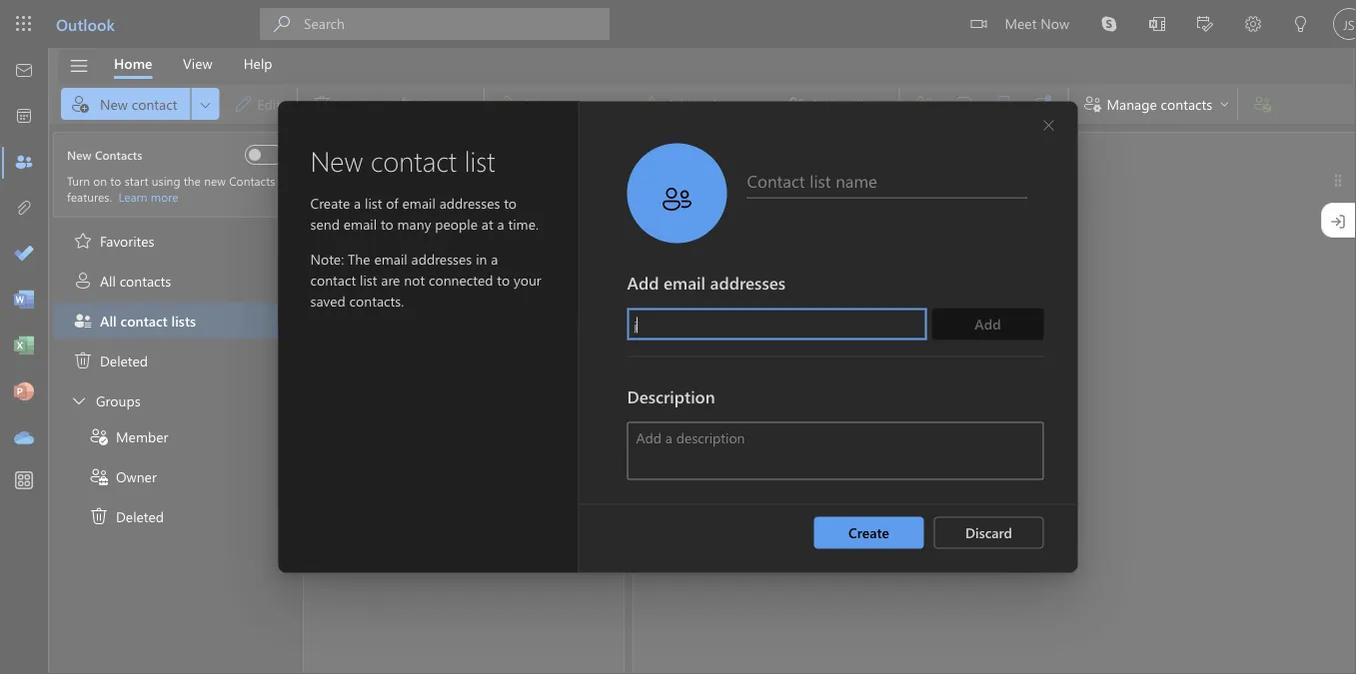 Task type: vqa. For each thing, say whether or not it's contained in the screenshot.
' Waiting4Reply'
no



Task type: locate. For each thing, give the bounding box(es) containing it.
 favorites
[[73, 231, 154, 251]]

1 vertical spatial  deleted
[[89, 507, 164, 527]]

list
[[465, 141, 495, 178], [365, 193, 382, 212], [360, 270, 377, 289]]

addresses inside the "note: the email addresses in a contact list are not connected to your saved contacts."
[[411, 249, 472, 268]]

home button
[[99, 48, 167, 79]]

1 horizontal spatial create
[[849, 524, 889, 542]]

create down add a description "text box"
[[849, 524, 889, 542]]

1 group from the top
[[53, 383, 299, 535]]

contact inside the "note: the email addresses in a contact list are not connected to your saved contacts."
[[310, 270, 356, 289]]

list up at
[[465, 141, 495, 178]]

 deleted
[[73, 351, 148, 371], [89, 507, 164, 527]]

all contact lists
[[360, 154, 456, 172]]

2 vertical spatial all
[[100, 312, 117, 330]]

add inside button
[[975, 315, 1001, 333]]

to up "time." at the left top of page
[[504, 193, 517, 212]]

to left the your at the left of the page
[[497, 270, 510, 289]]

left-rail-appbar navigation
[[4, 48, 44, 462]]

to inside the "note: the email addresses in a contact list are not connected to your saved contacts."
[[497, 270, 510, 289]]

note:
[[310, 249, 344, 268]]

list left are
[[360, 270, 377, 289]]

send
[[310, 214, 340, 233]]

new
[[310, 141, 363, 178], [67, 147, 92, 163]]

1 vertical spatial create
[[849, 524, 889, 542]]

 deleted down  owner
[[89, 507, 164, 527]]

deleted down owner
[[116, 507, 164, 526]]

many
[[397, 214, 431, 233]]

new contact list
[[310, 141, 495, 178]]

all inside  all contacts
[[100, 272, 116, 290]]

2 vertical spatial list
[[360, 270, 377, 289]]

addresses inside create a list of email addresses to send email to many people at a time.
[[439, 193, 500, 212]]

new up send
[[310, 141, 363, 178]]

list inside the "note: the email addresses in a contact list are not connected to your saved contacts."
[[360, 270, 377, 289]]

all for 
[[100, 272, 116, 290]]


[[73, 351, 93, 371], [89, 507, 109, 527]]

powerpoint image
[[14, 383, 34, 403]]

1 vertical spatial 
[[89, 507, 109, 527]]

turn on to start using the new contacts features.
[[67, 173, 275, 205]]

outlook
[[56, 13, 115, 34]]

to inside turn on to start using the new contacts features.
[[110, 173, 121, 189]]

contacts down new contacts icon
[[229, 173, 275, 189]]

create
[[310, 193, 350, 212], [849, 524, 889, 542]]

delete group
[[302, 84, 480, 120]]

1 vertical spatial lists
[[171, 312, 196, 330]]

mail image
[[14, 61, 34, 81]]

new up 'turn'
[[67, 147, 92, 163]]

1 vertical spatial addresses
[[411, 249, 472, 268]]

1 horizontal spatial add
[[975, 315, 1001, 333]]

new group
[[61, 84, 293, 124]]

tab list
[[99, 48, 288, 79]]

1 vertical spatial all
[[100, 272, 116, 290]]


[[660, 182, 694, 216]]

create inside create a list of email addresses to send email to many people at a time.
[[310, 193, 350, 212]]

more
[[151, 189, 178, 205]]

0 horizontal spatial create
[[310, 193, 350, 212]]

a right in
[[491, 249, 498, 268]]

to right the on
[[110, 173, 121, 189]]

0 vertical spatial lists
[[431, 154, 456, 172]]

addresses up connected
[[411, 249, 472, 268]]

2 group from the top
[[53, 419, 299, 535]]

 button
[[59, 49, 99, 83]]

1 horizontal spatial new
[[310, 141, 363, 178]]


[[274, 16, 290, 32]]

 button
[[1033, 106, 1065, 138]]

Add a description text field
[[628, 423, 1043, 479]]

0 vertical spatial a
[[354, 193, 361, 212]]

lists
[[431, 154, 456, 172], [171, 312, 196, 330]]

email up are
[[374, 249, 407, 268]]

1 vertical spatial list
[[365, 193, 382, 212]]

 groups
[[69, 391, 141, 411]]

deleted
[[100, 352, 148, 370], [116, 507, 164, 526]]

now
[[1041, 13, 1069, 32]]

addresses up people
[[439, 193, 500, 212]]

discard
[[965, 524, 1013, 542]]

contacts
[[95, 147, 142, 163], [229, 173, 275, 189]]

tree
[[53, 132, 299, 535]]

1 vertical spatial deleted
[[116, 507, 164, 526]]

Search search field
[[260, 0, 610, 48]]

to
[[110, 173, 121, 189], [504, 193, 517, 212], [381, 214, 394, 233], [497, 270, 510, 289]]

 deleted up  groups
[[73, 351, 148, 371]]

None text field
[[747, 165, 1027, 197]]

list left of
[[365, 193, 382, 212]]

of
[[386, 193, 398, 212]]

2 vertical spatial a
[[491, 249, 498, 268]]

0 horizontal spatial lists
[[171, 312, 196, 330]]

new inside document
[[310, 141, 363, 178]]

discard button
[[934, 517, 1044, 549]]

 all contacts
[[73, 271, 171, 291]]

all
[[360, 154, 377, 172], [100, 272, 116, 290], [100, 312, 117, 330]]

meet
[[1005, 13, 1037, 32]]

people
[[435, 214, 478, 233]]


[[68, 55, 89, 76]]

create inside button
[[849, 524, 889, 542]]

0 vertical spatial addresses
[[439, 193, 500, 212]]

your
[[514, 270, 541, 289]]

new contact list document
[[0, 0, 1356, 675]]

2 vertical spatial addresses
[[710, 271, 786, 294]]

using
[[152, 173, 180, 189]]


[[89, 467, 109, 487]]

0 horizontal spatial contacts
[[95, 147, 142, 163]]

0 horizontal spatial add
[[627, 271, 659, 294]]

outlook link
[[56, 0, 115, 48]]

a
[[354, 193, 361, 212], [497, 214, 504, 233], [491, 249, 498, 268]]

contacts inside turn on to start using the new contacts features.
[[229, 173, 275, 189]]

a right at
[[497, 214, 504, 233]]

 down 
[[89, 507, 109, 527]]

contact
[[371, 141, 457, 178], [380, 154, 427, 172], [310, 270, 356, 289], [120, 312, 168, 330]]

1 vertical spatial add
[[975, 315, 1001, 333]]

0 horizontal spatial new
[[67, 147, 92, 163]]

new for new contacts
[[67, 147, 92, 163]]

word image
[[14, 291, 34, 311]]

view button
[[168, 48, 227, 79]]


[[69, 391, 89, 411]]

tab list containing home
[[99, 48, 288, 79]]

addresses up type a name or an email address field
[[710, 271, 786, 294]]

note: the email addresses in a contact list are not connected to your saved contacts.
[[310, 249, 541, 310]]

deleted up the groups
[[100, 352, 148, 370]]

all right  on the left top of the page
[[100, 312, 117, 330]]

contacts up the start
[[95, 147, 142, 163]]

add
[[627, 271, 659, 294], [975, 315, 1001, 333]]

0 vertical spatial all
[[360, 154, 377, 172]]

a left of
[[354, 193, 361, 212]]

group
[[53, 383, 299, 535], [53, 419, 299, 535]]

new contacts image
[[249, 149, 261, 161]]

new
[[204, 173, 226, 189]]

description
[[627, 385, 715, 408]]

1 vertical spatial contacts
[[229, 173, 275, 189]]

learn more
[[118, 189, 178, 205]]

view
[[183, 54, 212, 72]]

lists inside  all contact lists
[[171, 312, 196, 330]]

tree containing 
[[53, 132, 299, 535]]

create up send
[[310, 193, 350, 212]]

0 vertical spatial create
[[310, 193, 350, 212]]

1 horizontal spatial lists
[[431, 154, 456, 172]]

learn
[[118, 189, 147, 205]]

to do image
[[14, 245, 34, 265]]

to down of
[[381, 214, 394, 233]]

all right 
[[100, 272, 116, 290]]

all down 'delete' group
[[360, 154, 377, 172]]

0 vertical spatial add
[[627, 271, 659, 294]]

list inside create a list of email addresses to send email to many people at a time.
[[365, 193, 382, 212]]

email
[[402, 193, 436, 212], [344, 214, 377, 233], [374, 249, 407, 268], [664, 271, 706, 294]]

connected
[[429, 270, 493, 289]]

0 vertical spatial list
[[465, 141, 495, 178]]

groups
[[96, 392, 141, 410]]

all inside  all contact lists
[[100, 312, 117, 330]]

email down 
[[664, 271, 706, 294]]

1 horizontal spatial contacts
[[229, 173, 275, 189]]

 down  on the left top of the page
[[73, 351, 93, 371]]

 group
[[53, 303, 299, 343]]

in
[[476, 249, 487, 268]]

time.
[[508, 214, 539, 233]]

a inside the "note: the email addresses in a contact list are not connected to your saved contacts."
[[491, 249, 498, 268]]

all for 
[[100, 312, 117, 330]]

group containing 
[[53, 383, 299, 535]]

addresses
[[439, 193, 500, 212], [411, 249, 472, 268], [710, 271, 786, 294]]

list for contact
[[465, 141, 495, 178]]



Task type: describe. For each thing, give the bounding box(es) containing it.
list for a
[[365, 193, 382, 212]]

none text field inside new contact list document
[[747, 165, 1027, 197]]

not
[[404, 270, 425, 289]]

onedrive image
[[14, 429, 34, 449]]

contact details view main content
[[633, 132, 1356, 675]]

contact inside all contact lists 'navigation'
[[380, 154, 427, 172]]

tree inside new contact list application
[[53, 132, 299, 535]]

all inside all contact lists 'navigation'
[[360, 154, 377, 172]]

0 vertical spatial  deleted
[[73, 351, 148, 371]]

groups group
[[904, 84, 1064, 120]]

outlook banner
[[0, 0, 1356, 48]]

add for add
[[975, 315, 1001, 333]]

create for create
[[849, 524, 889, 542]]

features.
[[67, 189, 112, 205]]

are
[[381, 270, 400, 289]]

 owner
[[89, 467, 157, 487]]

the
[[184, 173, 201, 189]]

new contacts
[[67, 147, 142, 163]]

 member
[[89, 427, 168, 447]]


[[73, 311, 93, 331]]

files image
[[14, 199, 34, 219]]

email up many
[[402, 193, 436, 212]]

create button
[[814, 517, 924, 549]]

group containing 
[[53, 419, 299, 535]]

tab list inside new contact list application
[[99, 48, 288, 79]]


[[1040, 117, 1057, 134]]

new contact list application
[[0, 0, 1356, 675]]

Type a name or an email address field
[[628, 311, 926, 339]]

all contact lists navigation
[[304, 133, 624, 675]]

add button
[[932, 308, 1044, 340]]

new for new contact list
[[310, 141, 363, 178]]

calendar image
[[14, 107, 34, 127]]

learn more link
[[118, 189, 178, 205]]

saved
[[310, 291, 346, 310]]

contacts.
[[349, 291, 404, 310]]

member
[[116, 428, 168, 446]]

help
[[244, 54, 272, 72]]

create a list of email addresses to send email to many people at a time.
[[310, 193, 539, 233]]

lists inside 'navigation'
[[431, 154, 456, 172]]

 all contact lists
[[73, 311, 196, 331]]

add email addresses
[[627, 271, 786, 294]]

0 vertical spatial deleted
[[100, 352, 148, 370]]

meet now
[[1005, 13, 1069, 32]]

contacts
[[120, 272, 171, 290]]

deleted inside group
[[116, 507, 164, 526]]

help button
[[229, 48, 287, 79]]

home
[[114, 54, 152, 72]]

create for create a list of email addresses to send email to many people at a time.
[[310, 193, 350, 212]]

email inside the "note: the email addresses in a contact list are not connected to your saved contacts."
[[374, 249, 407, 268]]

1 vertical spatial a
[[497, 214, 504, 233]]


[[971, 16, 987, 32]]

on
[[93, 173, 107, 189]]


[[89, 427, 109, 447]]

contact inside  all contact lists
[[120, 312, 168, 330]]

email up the
[[344, 214, 377, 233]]

0 vertical spatial contacts
[[95, 147, 142, 163]]

action group
[[489, 84, 895, 120]]

excel image
[[14, 337, 34, 357]]

the
[[348, 249, 370, 268]]

add for add email addresses
[[627, 271, 659, 294]]


[[73, 231, 93, 251]]

0 vertical spatial 
[[73, 351, 93, 371]]


[[73, 271, 93, 291]]

favorites
[[100, 232, 154, 250]]

at
[[482, 214, 493, 233]]

new contact list alert dialog
[[0, 0, 1356, 675]]

start
[[125, 173, 148, 189]]

Search field
[[304, 14, 610, 34]]

turn
[[67, 173, 90, 189]]

owner
[[116, 467, 157, 486]]

more apps image
[[14, 472, 34, 492]]

people image
[[14, 153, 34, 173]]



